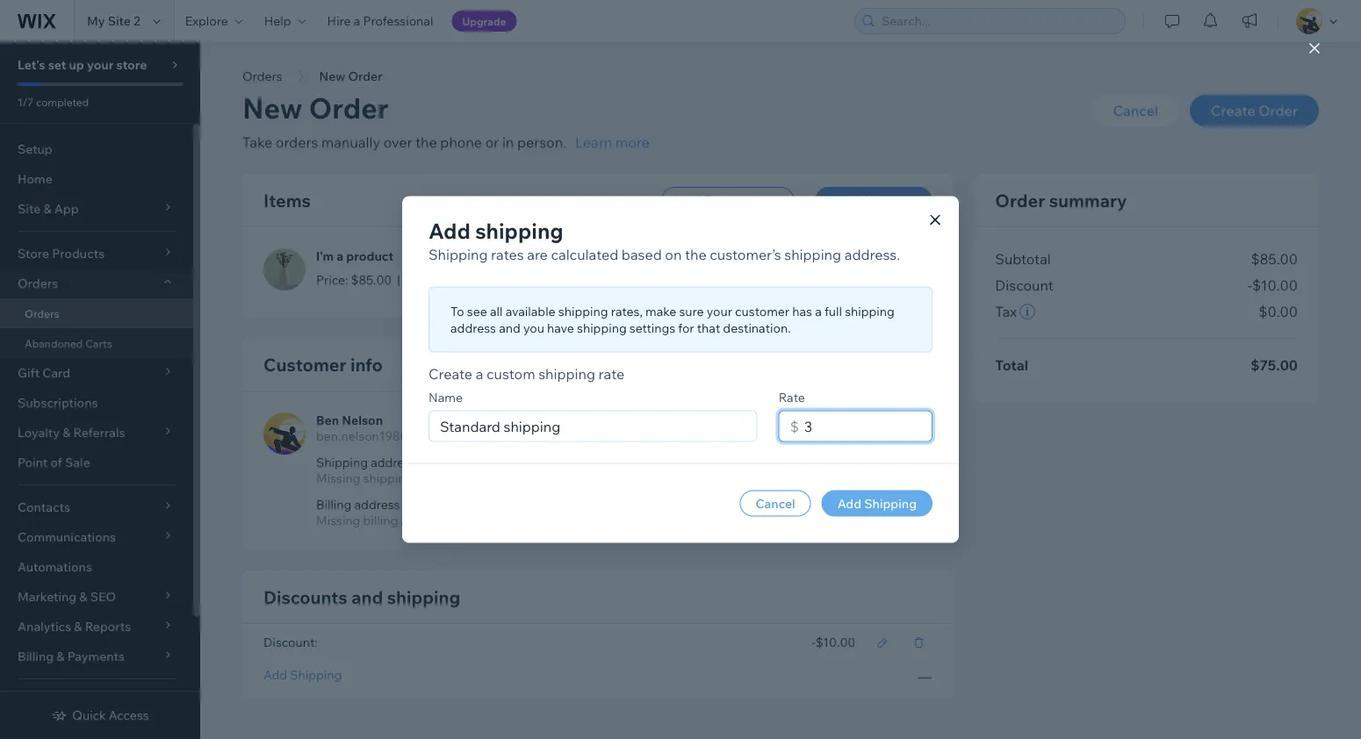 Task type: describe. For each thing, give the bounding box(es) containing it.
out of stock
[[406, 272, 476, 288]]

automations
[[18, 560, 92, 575]]

address right billing
[[401, 513, 447, 528]]

that
[[697, 320, 720, 336]]

add inside 'add shipping shipping rates are calculated based on the customer's shipping address.'
[[429, 217, 471, 244]]

ben nelson ben.nelson1980@gmail.com , no phone number added.
[[316, 413, 632, 444]]

phone inside new order take orders manually over the phone or in person. learn more
[[440, 134, 482, 151]]

0 vertical spatial cancel
[[1113, 102, 1159, 119]]

—
[[918, 668, 932, 686]]

carts
[[85, 337, 112, 350]]

1 item from the left
[[752, 192, 779, 208]]

abandoned
[[25, 337, 83, 350]]

in
[[502, 134, 514, 151]]

rate
[[599, 365, 625, 383]]

discounts and shipping
[[264, 586, 461, 608]]

items
[[264, 189, 311, 211]]

0 horizontal spatial add shipping
[[264, 667, 342, 683]]

access
[[109, 708, 149, 723]]

your inside to see all available shipping rates, make sure your customer has a full shipping address and you have shipping settings for that destination.
[[707, 304, 733, 319]]

discount:
[[264, 635, 318, 650]]

create for create a custom shipping rate
[[429, 365, 473, 383]]

of for point
[[50, 455, 62, 470]]

site
[[108, 13, 131, 29]]

$0.00
[[1259, 303, 1298, 321]]

rates
[[491, 246, 524, 263]]

discount
[[996, 277, 1054, 294]]

stock
[[445, 272, 476, 288]]

nelson
[[342, 413, 383, 428]]

$
[[790, 418, 799, 435]]

0 vertical spatial -
[[1248, 277, 1253, 294]]

2
[[134, 13, 140, 29]]

help
[[264, 13, 291, 29]]

billing address missing billing address
[[316, 497, 447, 528]]

ben.nelson1980@gmail.com
[[316, 429, 480, 444]]

make
[[646, 304, 677, 319]]

explore
[[185, 13, 228, 29]]

name
[[429, 390, 463, 405]]

price:
[[316, 272, 348, 288]]

2 horizontal spatial $85.00
[[1251, 250, 1298, 268]]

product
[[346, 249, 394, 264]]

full
[[825, 304, 842, 319]]

hire a professional link
[[317, 0, 444, 42]]

added.
[[592, 429, 632, 444]]

ben nelson image
[[264, 413, 306, 455]]

1 horizontal spatial $85.00
[[854, 252, 895, 267]]

see
[[467, 304, 487, 319]]

shipping address missing shipping address.
[[316, 455, 464, 486]]

orders button
[[0, 269, 193, 299]]

add custom item
[[677, 192, 779, 208]]

create order button
[[1190, 95, 1319, 126]]

custom
[[487, 365, 535, 383]]

1 horizontal spatial -$10.00
[[1248, 277, 1298, 294]]

customer
[[735, 304, 790, 319]]

1 horizontal spatial cancel button
[[1092, 95, 1180, 126]]

i'm a product
[[316, 249, 394, 264]]

my site 2
[[87, 13, 140, 29]]

your inside sidebar element
[[87, 57, 114, 72]]

$75.00
[[1251, 357, 1298, 374]]

1 horizontal spatial add shipping
[[838, 496, 917, 511]]

no
[[486, 429, 502, 444]]

billing
[[363, 513, 398, 528]]

my
[[87, 13, 105, 29]]

discounts
[[264, 586, 348, 608]]

out
[[406, 272, 428, 288]]

setup
[[18, 141, 52, 157]]

custom
[[704, 192, 750, 208]]

i'm
[[316, 249, 334, 264]]

abandoned carts link
[[0, 329, 193, 358]]

new order take orders manually over the phone or in person. learn more
[[242, 90, 650, 151]]

rate
[[779, 390, 805, 405]]

a for i'm a product
[[337, 249, 344, 264]]

the inside new order take orders manually over the phone or in person. learn more
[[416, 134, 437, 151]]

add item button
[[816, 187, 932, 213]]

and inside to see all available shipping rates, make sure your customer has a full shipping address and you have shipping settings for that destination.
[[499, 320, 521, 336]]

customer
[[264, 354, 346, 376]]

create order
[[1211, 102, 1298, 119]]

a for create a custom shipping rate
[[476, 365, 483, 383]]

address. inside "shipping address missing shipping address."
[[416, 471, 464, 486]]

abandoned carts
[[25, 337, 112, 350]]

point
[[18, 455, 48, 470]]

add custom item button
[[661, 187, 795, 213]]

orders for orders dropdown button on the top left of the page
[[18, 276, 58, 291]]

shipping down rate text box
[[865, 496, 917, 511]]

person.
[[517, 134, 567, 151]]

hire
[[327, 13, 351, 29]]

1/7
[[18, 95, 34, 108]]

order for new order
[[348, 69, 383, 84]]

of for out
[[430, 272, 442, 288]]

have
[[547, 320, 574, 336]]

customer's
[[710, 246, 782, 263]]

address up billing
[[354, 497, 400, 513]]

quick
[[72, 708, 106, 723]]

let's set up your store
[[18, 57, 147, 72]]

tax
[[996, 303, 1017, 321]]

1 horizontal spatial add shipping button
[[822, 491, 933, 517]]

completed
[[36, 95, 89, 108]]

automations link
[[0, 553, 193, 582]]

address inside to see all available shipping rates, make sure your customer has a full shipping address and you have shipping settings for that destination.
[[451, 320, 496, 336]]

sidebar element
[[0, 42, 200, 740]]

order summary
[[996, 189, 1128, 211]]

has
[[793, 304, 813, 319]]

orders for orders button
[[242, 69, 282, 84]]

all
[[490, 304, 503, 319]]

address inside "shipping address missing shipping address."
[[371, 455, 417, 470]]



Task type: vqa. For each thing, say whether or not it's contained in the screenshot.
address
yes



Task type: locate. For each thing, give the bounding box(es) containing it.
shipping inside "shipping address missing shipping address."
[[363, 471, 413, 486]]

1 vertical spatial address.
[[416, 471, 464, 486]]

missing for billing
[[316, 513, 360, 528]]

and right discounts at the bottom of the page
[[352, 586, 383, 608]]

learn
[[575, 134, 612, 151]]

rates,
[[611, 304, 643, 319]]

1 horizontal spatial the
[[685, 246, 707, 263]]

1 vertical spatial of
[[50, 455, 62, 470]]

create
[[1211, 102, 1256, 119], [429, 365, 473, 383]]

1 vertical spatial $10.00
[[816, 635, 856, 650]]

to see all available shipping rates, make sure your customer has a full shipping address and you have shipping settings for that destination.
[[451, 304, 895, 336]]

orders inside dropdown button
[[18, 276, 58, 291]]

new order button
[[311, 63, 391, 90]]

hire a professional
[[327, 13, 433, 29]]

your up that
[[707, 304, 733, 319]]

$85.00 down product
[[351, 272, 392, 288]]

price: $85.00 |
[[316, 272, 400, 288]]

1 vertical spatial add shipping
[[264, 667, 342, 683]]

1 vertical spatial new
[[242, 90, 303, 126]]

order for new order take orders manually over the phone or in person. learn more
[[309, 90, 389, 126]]

1 vertical spatial missing
[[316, 513, 360, 528]]

shipping down discount:
[[290, 667, 342, 683]]

|
[[397, 272, 400, 288]]

shipping
[[475, 217, 564, 244], [785, 246, 842, 263], [559, 304, 608, 319], [845, 304, 895, 319], [577, 320, 627, 336], [539, 365, 596, 383], [363, 471, 413, 486], [387, 586, 461, 608]]

phone inside ben nelson ben.nelson1980@gmail.com , no phone number added.
[[505, 429, 542, 444]]

1 horizontal spatial and
[[499, 320, 521, 336]]

on
[[665, 246, 682, 263]]

1 horizontal spatial -
[[1248, 277, 1253, 294]]

store
[[116, 57, 147, 72]]

missing up billing at the left bottom of the page
[[316, 471, 360, 486]]

0 vertical spatial $10.00
[[1253, 277, 1298, 294]]

$85.00 up $0.00
[[1251, 250, 1298, 268]]

0 horizontal spatial the
[[416, 134, 437, 151]]

1 vertical spatial add shipping button
[[264, 667, 342, 683]]

manually
[[321, 134, 380, 151]]

shipping up stock
[[429, 246, 488, 263]]

new down hire
[[319, 69, 345, 84]]

0 horizontal spatial your
[[87, 57, 114, 72]]

based
[[622, 246, 662, 263]]

let's
[[18, 57, 45, 72]]

0 horizontal spatial cancel button
[[740, 491, 811, 517]]

0 horizontal spatial cancel
[[756, 496, 796, 511]]

order inside new order take orders manually over the phone or in person. learn more
[[309, 90, 389, 126]]

0 vertical spatial add shipping
[[838, 496, 917, 511]]

order inside new order button
[[348, 69, 383, 84]]

of left sale
[[50, 455, 62, 470]]

1 vertical spatial cancel
[[756, 496, 796, 511]]

$10.00
[[1253, 277, 1298, 294], [816, 635, 856, 650]]

new
[[319, 69, 345, 84], [242, 90, 303, 126]]

upgrade button
[[452, 11, 517, 32]]

learn more link
[[575, 132, 650, 153]]

0 horizontal spatial add shipping button
[[264, 667, 342, 683]]

shipping up billing at the left bottom of the page
[[316, 455, 368, 470]]

0 vertical spatial orders
[[242, 69, 282, 84]]

add shipping button
[[822, 491, 933, 517], [264, 667, 342, 683]]

more
[[616, 134, 650, 151]]

1 vertical spatial phone
[[505, 429, 542, 444]]

address. inside 'add shipping shipping rates are calculated based on the customer's shipping address.'
[[845, 246, 900, 263]]

of right out
[[430, 272, 442, 288]]

add item
[[847, 192, 901, 208]]

0 horizontal spatial $10.00
[[816, 635, 856, 650]]

phone
[[440, 134, 482, 151], [505, 429, 542, 444]]

address down ben.nelson1980@gmail.com
[[371, 455, 417, 470]]

Search... field
[[877, 9, 1120, 33]]

address. down add item button
[[845, 246, 900, 263]]

setup link
[[0, 134, 193, 164]]

a right i'm
[[337, 249, 344, 264]]

0 vertical spatial new
[[319, 69, 345, 84]]

a inside to see all available shipping rates, make sure your customer has a full shipping address and you have shipping settings for that destination.
[[815, 304, 822, 319]]

address.
[[845, 246, 900, 263], [416, 471, 464, 486]]

of
[[430, 272, 442, 288], [50, 455, 62, 470]]

summary
[[1049, 189, 1128, 211]]

0 horizontal spatial of
[[50, 455, 62, 470]]

0 vertical spatial cancel button
[[1092, 95, 1180, 126]]

for
[[678, 320, 694, 336]]

,
[[480, 429, 483, 444]]

a inside hire a professional link
[[354, 13, 361, 29]]

Rate text field
[[799, 412, 927, 441]]

1 vertical spatial -$10.00
[[812, 635, 856, 650]]

the inside 'add shipping shipping rates are calculated based on the customer's shipping address.'
[[685, 246, 707, 263]]

0 vertical spatial add shipping button
[[822, 491, 933, 517]]

orders
[[276, 134, 318, 151]]

order
[[348, 69, 383, 84], [309, 90, 389, 126], [1259, 102, 1298, 119], [996, 189, 1045, 211]]

None text field
[[672, 249, 734, 274]]

a left "full"
[[815, 304, 822, 319]]

1 vertical spatial cancel button
[[740, 491, 811, 517]]

up
[[69, 57, 84, 72]]

new for new order take orders manually over the phone or in person. learn more
[[242, 90, 303, 126]]

$85.00
[[1251, 250, 1298, 268], [854, 252, 895, 267], [351, 272, 392, 288]]

new inside button
[[319, 69, 345, 84]]

over
[[384, 134, 412, 151]]

and
[[499, 320, 521, 336], [352, 586, 383, 608]]

phone left or
[[440, 134, 482, 151]]

address. down ben.nelson1980@gmail.com
[[416, 471, 464, 486]]

missing inside billing address missing billing address
[[316, 513, 360, 528]]

and down all
[[499, 320, 521, 336]]

missing inside "shipping address missing shipping address."
[[316, 471, 360, 486]]

1 horizontal spatial create
[[1211, 102, 1256, 119]]

item
[[752, 192, 779, 208], [874, 192, 901, 208]]

0 horizontal spatial new
[[242, 90, 303, 126]]

orders for orders link
[[25, 307, 59, 320]]

shipping inside "shipping address missing shipping address."
[[316, 455, 368, 470]]

new for new order
[[319, 69, 345, 84]]

subtotal
[[996, 250, 1051, 268]]

ben
[[316, 413, 339, 428]]

order for create order
[[1259, 102, 1298, 119]]

the right on
[[685, 246, 707, 263]]

1 horizontal spatial cancel
[[1113, 102, 1159, 119]]

1 horizontal spatial of
[[430, 272, 442, 288]]

are
[[527, 246, 548, 263]]

add shipping button down discount:
[[264, 667, 342, 683]]

missing for shipping
[[316, 471, 360, 486]]

total
[[996, 357, 1029, 374]]

a
[[354, 13, 361, 29], [337, 249, 344, 264], [815, 304, 822, 319], [476, 365, 483, 383]]

-
[[1248, 277, 1253, 294], [812, 635, 816, 650]]

orders inside button
[[242, 69, 282, 84]]

cancel
[[1113, 102, 1159, 119], [756, 496, 796, 511]]

2 vertical spatial orders
[[25, 307, 59, 320]]

1 horizontal spatial $10.00
[[1253, 277, 1298, 294]]

settings
[[630, 320, 676, 336]]

home link
[[0, 164, 193, 194]]

0 horizontal spatial item
[[752, 192, 779, 208]]

0 vertical spatial the
[[416, 134, 437, 151]]

address down see
[[451, 320, 496, 336]]

0 horizontal spatial address.
[[416, 471, 464, 486]]

$85.00 down add item button
[[854, 252, 895, 267]]

or
[[485, 134, 499, 151]]

add shipping button down rate text box
[[822, 491, 933, 517]]

order inside create order button
[[1259, 102, 1298, 119]]

add shipping down rate text box
[[838, 496, 917, 511]]

a for hire a professional
[[354, 13, 361, 29]]

number
[[545, 429, 590, 444]]

billing
[[316, 497, 352, 513]]

the right over
[[416, 134, 437, 151]]

1 horizontal spatial item
[[874, 192, 901, 208]]

1 horizontal spatial phone
[[505, 429, 542, 444]]

destination.
[[723, 320, 791, 336]]

new inside new order take orders manually over the phone or in person. learn more
[[242, 90, 303, 126]]

0 horizontal spatial and
[[352, 586, 383, 608]]

0 vertical spatial address.
[[845, 246, 900, 263]]

address
[[451, 320, 496, 336], [371, 455, 417, 470], [354, 497, 400, 513], [401, 513, 447, 528]]

take
[[242, 134, 272, 151]]

new order
[[319, 69, 383, 84]]

quick access
[[72, 708, 149, 723]]

0 horizontal spatial create
[[429, 365, 473, 383]]

0 vertical spatial missing
[[316, 471, 360, 486]]

0 vertical spatial of
[[430, 272, 442, 288]]

subscriptions
[[18, 395, 98, 411]]

a right hire
[[354, 13, 361, 29]]

0 horizontal spatial $85.00
[[351, 272, 392, 288]]

new down orders button
[[242, 90, 303, 126]]

0 vertical spatial your
[[87, 57, 114, 72]]

0 vertical spatial create
[[1211, 102, 1256, 119]]

phone right the no
[[505, 429, 542, 444]]

Name field
[[435, 412, 752, 441]]

1 horizontal spatial your
[[707, 304, 733, 319]]

0 horizontal spatial -$10.00
[[812, 635, 856, 650]]

your right up
[[87, 57, 114, 72]]

1/7 completed
[[18, 95, 89, 108]]

2 item from the left
[[874, 192, 901, 208]]

1 vertical spatial orders
[[18, 276, 58, 291]]

1 horizontal spatial address.
[[845, 246, 900, 263]]

you
[[523, 320, 544, 336]]

missing
[[316, 471, 360, 486], [316, 513, 360, 528]]

add shipping down discount:
[[264, 667, 342, 683]]

create for create order
[[1211, 102, 1256, 119]]

of inside sidebar element
[[50, 455, 62, 470]]

1 vertical spatial create
[[429, 365, 473, 383]]

1 horizontal spatial new
[[319, 69, 345, 84]]

a left custom
[[476, 365, 483, 383]]

orders button
[[234, 63, 291, 90]]

customer info
[[264, 354, 383, 376]]

upgrade
[[462, 14, 506, 28]]

1 vertical spatial your
[[707, 304, 733, 319]]

cancel button
[[1092, 95, 1180, 126], [740, 491, 811, 517]]

missing down billing at the left bottom of the page
[[316, 513, 360, 528]]

create inside create order button
[[1211, 102, 1256, 119]]

to
[[451, 304, 464, 319]]

sure
[[679, 304, 704, 319]]

1 missing from the top
[[316, 471, 360, 486]]

1 vertical spatial the
[[685, 246, 707, 263]]

add shipping shipping rates are calculated based on the customer's shipping address.
[[429, 217, 900, 263]]

0 horizontal spatial phone
[[440, 134, 482, 151]]

quick access button
[[51, 708, 149, 724]]

1 vertical spatial -
[[812, 635, 816, 650]]

0 horizontal spatial -
[[812, 635, 816, 650]]

0 vertical spatial phone
[[440, 134, 482, 151]]

2 missing from the top
[[316, 513, 360, 528]]

subscriptions link
[[0, 388, 193, 418]]

info
[[350, 354, 383, 376]]

0 vertical spatial and
[[499, 320, 521, 336]]

0 vertical spatial -$10.00
[[1248, 277, 1298, 294]]

shipping inside 'add shipping shipping rates are calculated based on the customer's shipping address.'
[[429, 246, 488, 263]]

1 vertical spatial and
[[352, 586, 383, 608]]



